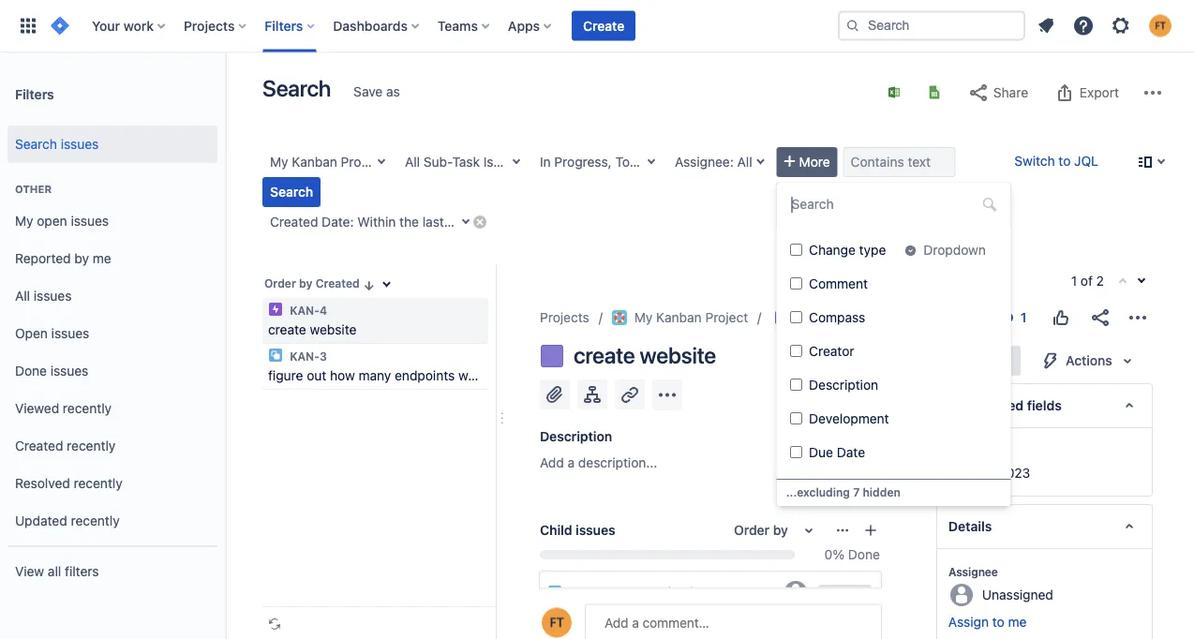 Task type: describe. For each thing, give the bounding box(es) containing it.
me for reported by me
[[93, 251, 111, 266]]

created date: within the last 4 weeks, 2 days
[[270, 214, 545, 230]]

by for created
[[299, 277, 313, 290]]

1 vertical spatial done
[[849, 547, 881, 563]]

assign
[[949, 615, 989, 630]]

weeks,
[[460, 214, 501, 230]]

filters
[[65, 564, 99, 580]]

my kanban project inside dropdown button
[[270, 154, 384, 170]]

not available - this is the first issue image
[[1116, 275, 1131, 290]]

all for all issues
[[15, 288, 30, 304]]

change
[[809, 243, 856, 258]]

issues for child issues
[[576, 523, 616, 538]]

reported
[[15, 251, 71, 266]]

all issues link
[[8, 278, 218, 315]]

help image
[[1073, 15, 1095, 37]]

projects link
[[540, 307, 590, 329]]

kan-2 link
[[570, 625, 606, 638]]

out
[[307, 368, 327, 384]]

0 vertical spatial search
[[263, 75, 331, 101]]

1 horizontal spatial 2
[[599, 625, 606, 638]]

recently for updated recently
[[71, 514, 120, 529]]

done inside 'other' group
[[15, 364, 47, 379]]

notifications image
[[1035, 15, 1058, 37]]

issue type: task image
[[548, 585, 563, 600]]

search for search button
[[270, 184, 313, 200]]

resolved
[[15, 476, 70, 492]]

creator
[[809, 344, 854, 360]]

more
[[800, 154, 831, 170]]

order by button
[[723, 516, 832, 546]]

search issues group
[[8, 120, 218, 169]]

issue actions image
[[836, 523, 851, 538]]

actions
[[1066, 353, 1113, 369]]

environment
[[809, 479, 885, 495]]

profile image of funky town image
[[542, 608, 572, 638]]

your pinned fields
[[949, 398, 1063, 414]]

my kanban project button
[[263, 147, 392, 177]]

2 vertical spatial create
[[622, 584, 660, 600]]

assignee
[[949, 566, 999, 579]]

assign to me
[[949, 615, 1027, 630]]

teams button
[[432, 11, 497, 41]]

order for order by created
[[264, 277, 296, 290]]

recently for created recently
[[67, 439, 116, 454]]

subtask image
[[268, 348, 283, 363]]

0 horizontal spatial kan-4
[[287, 304, 327, 317]]

done issues
[[15, 364, 89, 379]]

remove criteria image
[[473, 214, 488, 229]]

0 vertical spatial create
[[268, 322, 306, 338]]

settings image
[[1110, 15, 1133, 37]]

my for my open issues link
[[15, 213, 33, 229]]

share
[[994, 85, 1029, 100]]

reported by me
[[15, 251, 111, 266]]

small image
[[362, 278, 377, 293]]

in progress,                                 to do button
[[533, 147, 662, 177]]

fields
[[1028, 398, 1063, 414]]

other
[[15, 183, 52, 196]]

switch to jql link
[[1015, 153, 1099, 169]]

0 vertical spatial website
[[310, 322, 357, 338]]

create child image
[[864, 523, 879, 538]]

%
[[833, 547, 845, 563]]

link issues, web pages, and more image
[[619, 384, 642, 406]]

of
[[1081, 273, 1093, 289]]

my open issues
[[15, 213, 109, 229]]

pinned
[[981, 398, 1024, 414]]

resolved recently link
[[8, 465, 218, 503]]

1 vertical spatial my kanban project
[[635, 310, 749, 325]]

viewed recently
[[15, 401, 112, 417]]

viewed
[[15, 401, 59, 417]]

projects for projects link
[[540, 310, 590, 325]]

as
[[386, 84, 400, 99]]

created inside order by created link
[[316, 277, 360, 290]]

your for your work
[[92, 18, 120, 33]]

by for me
[[74, 251, 89, 266]]

in progress,                                 to do
[[540, 154, 651, 170]]

0 horizontal spatial filters
[[15, 86, 54, 102]]

reported by me link
[[8, 240, 218, 278]]

issues for open issues
[[51, 326, 89, 341]]

0 horizontal spatial description
[[540, 429, 613, 445]]

change type
[[809, 243, 886, 258]]

my kanban project image
[[612, 310, 627, 325]]

Add a comment… field
[[585, 604, 882, 640]]

child issues
[[540, 523, 616, 538]]

updated
[[15, 514, 67, 529]]

add
[[540, 455, 564, 471]]

default image
[[983, 197, 998, 212]]

your work button
[[86, 11, 173, 41]]

switch
[[1015, 153, 1056, 169]]

0
[[825, 547, 833, 563]]

jira software image
[[49, 15, 71, 37]]

order by
[[734, 523, 789, 538]]

endpoints
[[395, 368, 455, 384]]

dashboards
[[333, 18, 408, 33]]

kan-1
[[570, 587, 605, 600]]

attach image
[[544, 384, 566, 406]]

vote options: no one has voted for this issue yet. image
[[1050, 307, 1073, 329]]

your for your pinned fields
[[949, 398, 978, 414]]

me for assign to me
[[1009, 615, 1027, 630]]

create button
[[572, 11, 636, 41]]

2 horizontal spatial all
[[738, 154, 753, 170]]

add app image
[[657, 384, 679, 407]]

in
[[540, 154, 551, 170]]

view all filters link
[[8, 553, 218, 591]]

primary element
[[11, 0, 838, 52]]

your pinned fields element
[[937, 384, 1154, 429]]

templates
[[723, 623, 783, 638]]

1 horizontal spatial 4
[[448, 214, 456, 230]]

epic
[[562, 154, 588, 170]]

my open issues link
[[8, 203, 218, 240]]

assignee:
[[675, 154, 734, 170]]

hidden
[[863, 486, 901, 499]]

date:
[[322, 214, 354, 230]]

add a child issue image
[[581, 384, 604, 406]]

kan- right issue type: task icon on the bottom left
[[570, 587, 599, 600]]

figure
[[268, 368, 303, 384]]

7
[[854, 486, 860, 499]]

filters button
[[259, 11, 322, 41]]

dropdown
[[924, 243, 986, 258]]

edit color, purple selected image
[[541, 345, 564, 368]]

updated recently
[[15, 514, 120, 529]]

other group
[[8, 163, 218, 546]]

open issues
[[15, 326, 89, 341]]

export button
[[1045, 78, 1129, 108]]

last
[[423, 214, 444, 230]]

frontend
[[667, 623, 719, 638]]

next issue 'kan-3' ( type 'j' ) image
[[1135, 274, 1150, 289]]

assign to me button
[[949, 613, 1134, 632]]

search field inside banner
[[838, 11, 1026, 41]]

create database link
[[614, 574, 750, 611]]

teams
[[438, 18, 478, 33]]

all issues
[[15, 288, 72, 304]]

kan- right epic icon
[[797, 310, 830, 325]]

1 vertical spatial kanban
[[657, 310, 702, 325]]

more button
[[777, 147, 838, 177]]

comment
[[809, 277, 868, 292]]

0 vertical spatial do
[[634, 154, 651, 170]]

issues right open
[[71, 213, 109, 229]]

filters inside dropdown button
[[265, 18, 303, 33]]

due date unpin image
[[1001, 444, 1016, 459]]

database
[[664, 584, 719, 600]]

updated recently link
[[8, 503, 218, 540]]

all
[[48, 564, 61, 580]]



Task type: vqa. For each thing, say whether or not it's contained in the screenshot.
by
yes



Task type: locate. For each thing, give the bounding box(es) containing it.
1 horizontal spatial to
[[1059, 153, 1071, 169]]

add a description...
[[540, 455, 658, 471]]

4 down order by created link
[[320, 304, 327, 317]]

0 horizontal spatial by
[[74, 251, 89, 266]]

0 horizontal spatial me
[[93, 251, 111, 266]]

created down search button
[[270, 214, 318, 230]]

2 horizontal spatial 2
[[1097, 273, 1105, 289]]

epic image
[[268, 302, 283, 317]]

share link
[[959, 78, 1038, 108]]

1 horizontal spatial to
[[823, 587, 838, 599]]

0 vertical spatial my
[[270, 154, 288, 170]]

kan- up the out
[[290, 350, 320, 363]]

to
[[1059, 153, 1071, 169], [993, 615, 1005, 630]]

work
[[124, 18, 154, 33]]

0 vertical spatial to
[[1059, 153, 1071, 169]]

2023
[[999, 466, 1031, 481]]

open
[[37, 213, 67, 229]]

0 vertical spatial 1
[[1072, 273, 1078, 289]]

0 vertical spatial projects
[[184, 18, 235, 33]]

0 horizontal spatial all
[[15, 288, 30, 304]]

my left open
[[15, 213, 33, 229]]

0 vertical spatial my kanban project
[[270, 154, 384, 170]]

order up epic image
[[264, 277, 296, 290]]

1 horizontal spatial done
[[849, 547, 881, 563]]

1 horizontal spatial by
[[299, 277, 313, 290]]

issues for all issues
[[34, 288, 72, 304]]

3
[[320, 350, 327, 363]]

recently up created recently
[[63, 401, 112, 417]]

all for all sub-task issue types,                                 epic
[[405, 154, 420, 170]]

kanban up search button
[[292, 154, 338, 170]]

0 horizontal spatial website
[[310, 322, 357, 338]]

1 vertical spatial to
[[993, 615, 1005, 630]]

1 horizontal spatial description
[[809, 378, 878, 393]]

recently down viewed recently link
[[67, 439, 116, 454]]

order inside dropdown button
[[734, 523, 770, 538]]

days
[[516, 214, 545, 230]]

design frontend templates
[[623, 623, 783, 638]]

search button
[[263, 177, 321, 207]]

1 vertical spatial by
[[299, 277, 313, 290]]

1 horizontal spatial create website
[[574, 342, 716, 369]]

search for search issues
[[15, 137, 57, 152]]

22,
[[977, 466, 996, 481]]

create down my kanban project image
[[574, 342, 635, 369]]

1 horizontal spatial project
[[706, 310, 749, 325]]

create
[[268, 322, 306, 338], [574, 342, 635, 369], [622, 584, 660, 600]]

0 horizontal spatial kanban
[[292, 154, 338, 170]]

done down the 'create child' image
[[849, 547, 881, 563]]

created inside created recently link
[[15, 439, 63, 454]]

2 horizontal spatial by
[[774, 523, 789, 538]]

Search issues using keywords text field
[[844, 147, 956, 177]]

1 vertical spatial 1
[[599, 587, 605, 600]]

search field down search issues using keywords text box
[[787, 191, 1002, 218]]

jira software image
[[49, 15, 71, 37]]

0 horizontal spatial my
[[15, 213, 33, 229]]

recently down created recently link at the left bottom of page
[[74, 476, 123, 492]]

1 horizontal spatial projects
[[540, 310, 590, 325]]

2 left days at top left
[[505, 214, 513, 230]]

export
[[1080, 85, 1120, 100]]

your inside popup button
[[92, 18, 120, 33]]

0 horizontal spatial create website
[[268, 322, 357, 338]]

kan-4
[[287, 304, 327, 317], [797, 310, 839, 325]]

unassigned
[[983, 587, 1054, 603]]

dashboards button
[[328, 11, 427, 41]]

4 down 'comment'
[[830, 310, 839, 325]]

4 right last
[[448, 214, 456, 230]]

view all filters
[[15, 564, 99, 580]]

due date
[[809, 445, 865, 461]]

0 horizontal spatial done
[[15, 364, 47, 379]]

1 vertical spatial 2
[[1097, 273, 1105, 289]]

done down the open
[[15, 364, 47, 379]]

0 vertical spatial to
[[616, 154, 630, 170]]

search down my kanban project dropdown button
[[270, 184, 313, 200]]

1 of 2
[[1072, 273, 1105, 289]]

0 vertical spatial your
[[92, 18, 120, 33]]

search inside button
[[270, 184, 313, 200]]

recently
[[63, 401, 112, 417], [67, 439, 116, 454], [74, 476, 123, 492], [71, 514, 120, 529]]

kan-4 right epic icon
[[797, 310, 839, 325]]

details element
[[937, 505, 1154, 550]]

to do button
[[817, 583, 874, 603]]

me down unassigned
[[1009, 615, 1027, 630]]

1 vertical spatial search field
[[787, 191, 1002, 218]]

project up within
[[341, 154, 384, 170]]

me down my open issues link
[[93, 251, 111, 266]]

created for created date: within the last 4 weeks, 2 days
[[270, 214, 318, 230]]

my up search button
[[270, 154, 288, 170]]

project inside my kanban project dropdown button
[[341, 154, 384, 170]]

0 vertical spatial create website
[[268, 322, 357, 338]]

0 vertical spatial by
[[74, 251, 89, 266]]

issues for done issues
[[50, 364, 89, 379]]

projects inside popup button
[[184, 18, 235, 33]]

recently down resolved recently link
[[71, 514, 120, 529]]

issues up my open issues
[[61, 137, 99, 152]]

my inside dropdown button
[[270, 154, 288, 170]]

description...
[[579, 455, 658, 471]]

1 vertical spatial create website
[[574, 342, 716, 369]]

done
[[15, 364, 47, 379], [849, 547, 881, 563]]

0 horizontal spatial order
[[264, 277, 296, 290]]

2 left design
[[599, 625, 606, 638]]

option
[[777, 202, 1012, 232]]

1 horizontal spatial your
[[949, 398, 978, 414]]

assignee: all
[[675, 154, 753, 170]]

child
[[540, 523, 573, 538]]

save as
[[354, 84, 400, 99]]

by left small image
[[299, 277, 313, 290]]

many
[[359, 368, 391, 384]]

all sub-task issue types,                                 epic
[[405, 154, 588, 170]]

issues for search issues
[[61, 137, 99, 152]]

by down '...excluding' on the right bottom
[[774, 523, 789, 538]]

issues up open issues
[[34, 288, 72, 304]]

need
[[479, 368, 509, 384]]

to for assign
[[993, 615, 1005, 630]]

projects up edit color, purple selected icon
[[540, 310, 590, 325]]

filters up search issues
[[15, 86, 54, 102]]

1 up kan-2 link at the bottom of the page
[[599, 587, 605, 600]]

1 vertical spatial created
[[316, 277, 360, 290]]

0 horizontal spatial projects
[[184, 18, 235, 33]]

create website up kan-3
[[268, 322, 357, 338]]

all inside 'other' group
[[15, 288, 30, 304]]

tooltip
[[874, 362, 938, 397]]

issues right child
[[576, 523, 616, 538]]

create up design
[[622, 584, 660, 600]]

me
[[93, 251, 111, 266], [1009, 615, 1027, 630]]

filters right "projects" popup button
[[265, 18, 303, 33]]

created left small image
[[316, 277, 360, 290]]

jql
[[1075, 153, 1099, 169]]

order for order by
[[734, 523, 770, 538]]

1 vertical spatial to
[[823, 587, 838, 599]]

created down 'viewed'
[[15, 439, 63, 454]]

created for created recently
[[15, 439, 63, 454]]

my kanban project right my kanban project image
[[635, 310, 749, 325]]

kan-4 link
[[797, 307, 839, 329]]

kan-1 link
[[570, 587, 605, 600]]

0 vertical spatial kanban
[[292, 154, 338, 170]]

my kanban project up search button
[[270, 154, 384, 170]]

description up 'a'
[[540, 429, 613, 445]]

sub-
[[424, 154, 453, 170]]

2 horizontal spatial my
[[635, 310, 653, 325]]

kan- down order by created
[[290, 304, 320, 317]]

date
[[837, 445, 865, 461]]

website
[[310, 322, 357, 338], [640, 342, 716, 369]]

kanban inside dropdown button
[[292, 154, 338, 170]]

do right progress,
[[634, 154, 651, 170]]

search up the other
[[15, 137, 57, 152]]

1 vertical spatial search
[[15, 137, 57, 152]]

0 vertical spatial order
[[264, 277, 296, 290]]

0 vertical spatial search field
[[838, 11, 1026, 41]]

1 horizontal spatial 1
[[1072, 273, 1078, 289]]

1 vertical spatial do
[[840, 587, 856, 599]]

2
[[505, 214, 513, 230], [1097, 273, 1105, 289], [599, 625, 606, 638]]

kan-3
[[287, 350, 327, 363]]

create down epic image
[[268, 322, 306, 338]]

project inside my kanban project link
[[706, 310, 749, 325]]

kanban
[[292, 154, 338, 170], [657, 310, 702, 325]]

all right assignee:
[[738, 154, 753, 170]]

kan-
[[290, 304, 320, 317], [797, 310, 830, 325], [290, 350, 320, 363], [570, 587, 599, 600], [570, 625, 599, 638]]

sidebar navigation image
[[204, 75, 246, 113]]

1 left of
[[1072, 273, 1078, 289]]

1 horizontal spatial filters
[[265, 18, 303, 33]]

by right "reported"
[[74, 251, 89, 266]]

1 horizontal spatial order
[[734, 523, 770, 538]]

issue
[[484, 154, 515, 170]]

save as button
[[344, 77, 410, 107]]

to left 'jql'
[[1059, 153, 1071, 169]]

switch to jql
[[1015, 153, 1099, 169]]

0 vertical spatial created
[[270, 214, 318, 230]]

me inside button
[[1009, 615, 1027, 630]]

1 vertical spatial filters
[[15, 86, 54, 102]]

search issues link
[[8, 126, 218, 163]]

task
[[453, 154, 480, 170]]

create website up link issues, web pages, and more icon in the bottom right of the page
[[574, 342, 716, 369]]

0 vertical spatial filters
[[265, 18, 303, 33]]

your left pinned
[[949, 398, 978, 414]]

recently for viewed recently
[[63, 401, 112, 417]]

1 vertical spatial your
[[949, 398, 978, 414]]

order up priority: medium image
[[734, 523, 770, 538]]

issues right the open
[[51, 326, 89, 341]]

1 horizontal spatial website
[[640, 342, 716, 369]]

search inside group
[[15, 137, 57, 152]]

to down 0
[[823, 587, 838, 599]]

all left sub-
[[405, 154, 420, 170]]

your left work
[[92, 18, 120, 33]]

by inside dropdown button
[[774, 523, 789, 538]]

1 vertical spatial my
[[15, 213, 33, 229]]

2 vertical spatial by
[[774, 523, 789, 538]]

save
[[354, 84, 383, 99]]

1 horizontal spatial kanban
[[657, 310, 702, 325]]

search image
[[846, 18, 861, 33]]

search field up open in google sheets image
[[838, 11, 1026, 41]]

progress,
[[555, 154, 612, 170]]

0 vertical spatial done
[[15, 364, 47, 379]]

issues up viewed recently at the left bottom
[[50, 364, 89, 379]]

Search field
[[838, 11, 1026, 41], [787, 191, 1002, 218]]

1 horizontal spatial do
[[840, 587, 856, 599]]

1 vertical spatial project
[[706, 310, 749, 325]]

actions image
[[1127, 307, 1150, 329]]

the
[[400, 214, 419, 230]]

to for switch
[[1059, 153, 1071, 169]]

nov
[[949, 466, 973, 481]]

a
[[568, 455, 575, 471]]

0 vertical spatial project
[[341, 154, 384, 170]]

...excluding 7 hidden
[[787, 486, 901, 499]]

epic image
[[775, 310, 790, 325]]

kanban right my kanban project image
[[657, 310, 702, 325]]

0 vertical spatial description
[[809, 378, 878, 393]]

open in google sheets image
[[928, 85, 943, 100]]

0 horizontal spatial to
[[993, 615, 1005, 630]]

1 horizontal spatial my
[[270, 154, 288, 170]]

your profile and settings image
[[1150, 15, 1172, 37]]

type
[[859, 243, 886, 258]]

0 horizontal spatial my kanban project
[[270, 154, 384, 170]]

within
[[358, 214, 396, 230]]

your work
[[92, 18, 154, 33]]

by inside 'other' group
[[74, 251, 89, 266]]

kan- right issue type: task image
[[570, 625, 599, 638]]

0 horizontal spatial project
[[341, 154, 384, 170]]

figure out how many endpoints we need
[[268, 368, 509, 384]]

my right my kanban project image
[[635, 310, 653, 325]]

0 vertical spatial me
[[93, 251, 111, 266]]

description up development
[[809, 378, 878, 393]]

issue type: task image
[[548, 624, 563, 639]]

1 vertical spatial order
[[734, 523, 770, 538]]

types,
[[519, 154, 559, 170]]

2 horizontal spatial 4
[[830, 310, 839, 325]]

None checkbox
[[790, 278, 802, 290], [790, 346, 802, 358], [790, 379, 802, 392], [790, 413, 802, 425], [790, 278, 802, 290], [790, 346, 802, 358], [790, 379, 802, 392], [790, 413, 802, 425]]

0 horizontal spatial 2
[[505, 214, 513, 230]]

dropdown image
[[905, 246, 916, 257]]

projects for "projects" popup button
[[184, 18, 235, 33]]

projects up sidebar navigation 'image'
[[184, 18, 235, 33]]

1 horizontal spatial me
[[1009, 615, 1027, 630]]

my kanban project
[[270, 154, 384, 170], [635, 310, 749, 325]]

website up 3 at the bottom left
[[310, 322, 357, 338]]

1 horizontal spatial my kanban project
[[635, 310, 749, 325]]

to right the assign
[[993, 615, 1005, 630]]

all up the open
[[15, 288, 30, 304]]

1 vertical spatial projects
[[540, 310, 590, 325]]

how
[[330, 368, 355, 384]]

to right progress,
[[616, 154, 630, 170]]

0 vertical spatial 2
[[505, 214, 513, 230]]

1 vertical spatial website
[[640, 342, 716, 369]]

banner containing your work
[[0, 0, 1195, 53]]

search down filters dropdown button
[[263, 75, 331, 101]]

1 vertical spatial create
[[574, 342, 635, 369]]

0 horizontal spatial 1
[[599, 587, 605, 600]]

done issues link
[[8, 353, 218, 390]]

order
[[264, 277, 296, 290], [734, 523, 770, 538]]

1 vertical spatial me
[[1009, 615, 1027, 630]]

view
[[15, 564, 44, 580]]

share image
[[1090, 307, 1112, 329]]

compass
[[809, 310, 866, 326]]

appswitcher icon image
[[17, 15, 39, 37]]

2 vertical spatial my
[[635, 310, 653, 325]]

to inside button
[[993, 615, 1005, 630]]

0 horizontal spatial 4
[[320, 304, 327, 317]]

by
[[74, 251, 89, 266], [299, 277, 313, 290], [774, 523, 789, 538]]

apps
[[508, 18, 540, 33]]

to do
[[823, 587, 856, 599]]

kan-4 down order by created
[[287, 304, 327, 317]]

all inside dropdown button
[[405, 154, 420, 170]]

2 right of
[[1097, 273, 1105, 289]]

my for my kanban project dropdown button
[[270, 154, 288, 170]]

design frontend templates link
[[616, 612, 783, 640]]

1 vertical spatial description
[[540, 429, 613, 445]]

0 horizontal spatial do
[[634, 154, 651, 170]]

2 vertical spatial 2
[[599, 625, 606, 638]]

priority: medium image
[[757, 583, 776, 602]]

1 horizontal spatial kan-4
[[797, 310, 839, 325]]

recently for resolved recently
[[74, 476, 123, 492]]

2 vertical spatial search
[[270, 184, 313, 200]]

me inside 'other' group
[[93, 251, 111, 266]]

issues inside group
[[61, 137, 99, 152]]

0 horizontal spatial to
[[616, 154, 630, 170]]

1 horizontal spatial all
[[405, 154, 420, 170]]

actions button
[[1029, 346, 1151, 376]]

project left epic icon
[[706, 310, 749, 325]]

None checkbox
[[790, 244, 802, 257], [790, 312, 802, 324], [790, 447, 802, 459], [790, 244, 802, 257], [790, 312, 802, 324], [790, 447, 802, 459]]

banner
[[0, 0, 1195, 53]]

assignee pin to top image
[[1002, 565, 1017, 580]]

created recently link
[[8, 428, 218, 465]]

website down my kanban project link
[[640, 342, 716, 369]]

created recently
[[15, 439, 116, 454]]

open in microsoft excel image
[[887, 85, 902, 100]]

2 vertical spatial created
[[15, 439, 63, 454]]

my inside 'other' group
[[15, 213, 33, 229]]

do down 0 % done
[[840, 587, 856, 599]]



